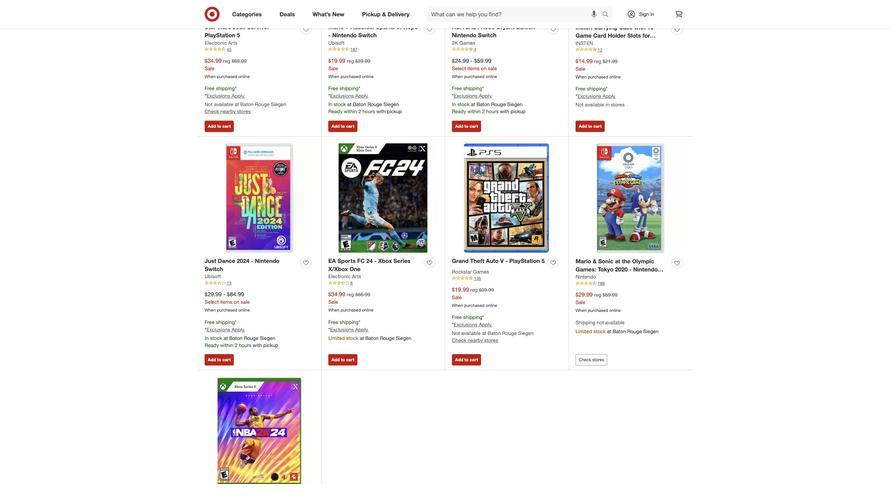 Task type: describe. For each thing, give the bounding box(es) containing it.
categories
[[232, 11, 262, 18]]

- inside ea sports fc 24 - xbox series x/xbox one
[[374, 258, 377, 265]]

rouge for grand theft auto v - playstation 5
[[502, 331, 517, 337]]

apply. inside free shipping * * exclusions apply. not available in stores
[[603, 93, 616, 99]]

exclusions inside free shipping * * exclusions apply. not available in stores
[[577, 93, 601, 99]]

ready for $19.99
[[328, 108, 343, 114]]

$24.99 - $59.99 select items on sale when purchased online
[[452, 57, 497, 79]]

purchased for 12
[[588, 74, 608, 79]]

free for star wars jedi: survivor - playstation 5
[[205, 85, 215, 91]]

cart for nba 2k24 kobe bryant edition - nintendo switch
[[470, 124, 478, 129]]

shipping for mario + rabbids: sparks of hope - nintendo switch
[[340, 85, 359, 91]]

just dance 2024 - nintendo switch
[[205, 258, 280, 273]]

nintendo inside nba 2k24 kobe bryant edition - nintendo switch
[[452, 32, 477, 39]]

when for 187
[[328, 74, 339, 79]]

rouge inside shipping not available limited stock at  baton rouge siegen
[[627, 329, 642, 335]]

- inside $29.99 - $84.99 select items on sale when purchased online
[[223, 291, 226, 298]]

$24.99
[[452, 57, 469, 64]]

- inside mario & sonic at the olympic games: tokyo 2020 - nintendo switch
[[629, 266, 632, 273]]

$14.99 reg $21.99 sale when purchased online
[[576, 57, 621, 79]]

delivery
[[388, 11, 410, 18]]

with for $39.99
[[376, 108, 386, 114]]

4
[[474, 47, 476, 52]]

ea sports fc 24 - xbox series x/xbox one
[[328, 258, 411, 273]]

apply. for mario + rabbids: sparks of hope - nintendo switch
[[355, 93, 369, 99]]

apply. for ea sports fc 24 - xbox series x/xbox one
[[355, 327, 369, 333]]

2k games
[[452, 40, 475, 46]]

mario for -
[[328, 23, 344, 31]]

$69.99
[[232, 58, 247, 64]]

one
[[350, 266, 361, 273]]

olympic
[[632, 258, 654, 265]]

mario for games:
[[576, 258, 591, 265]]

45 link
[[205, 46, 314, 53]]

sale for star wars jedi: survivor - playstation 5
[[205, 65, 214, 71]]

what's
[[313, 11, 331, 18]]

when inside $24.99 - $59.99 select items on sale when purchased online
[[452, 74, 463, 79]]

5 for star wars jedi: survivor - playstation 5
[[237, 32, 240, 39]]

fc
[[357, 258, 365, 265]]

tokyo
[[598, 266, 614, 273]]

to for star wars jedi: survivor - playstation 5
[[217, 124, 221, 129]]

add for mario + rabbids: sparks of hope - nintendo switch
[[332, 124, 340, 129]]

hours for $59.99
[[486, 108, 499, 114]]

sonic
[[598, 258, 614, 265]]

free inside free shipping * * exclusions apply. not available in stores
[[576, 86, 586, 92]]

- inside star wars jedi: survivor - playstation 5
[[271, 23, 273, 31]]

sale for $84.99
[[241, 299, 250, 305]]

games for theft
[[473, 269, 489, 275]]

nintendo down games:
[[576, 274, 596, 280]]

not
[[597, 320, 604, 326]]

exclusions apply. link for ea sports fc 24 - xbox series x/xbox one
[[330, 327, 369, 333]]

add to cart button for star wars jedi: survivor - playstation 5
[[205, 121, 234, 132]]

check for $19.99
[[452, 338, 466, 344]]

pickup for $84.99
[[263, 343, 278, 349]]

apply. for grand theft auto v - playstation 5
[[479, 322, 492, 328]]

8 link
[[328, 281, 438, 287]]

electronic arts link for sports
[[328, 273, 361, 281]]

grand theft auto v - playstation 5 link
[[452, 257, 545, 265]]

select for $24.99 - $59.99
[[452, 65, 466, 71]]

reg for ea sports fc 24 - xbox series x/xbox one
[[347, 292, 354, 298]]

$59.99 for reg
[[603, 292, 618, 298]]

electronic arts for sports
[[328, 274, 361, 280]]

& for mario
[[593, 258, 597, 265]]

24
[[366, 258, 373, 265]]

nba 2k24 kobe bryant edition - nintendo switch
[[452, 23, 539, 39]]

135
[[474, 276, 481, 281]]

in for $29.99
[[205, 335, 209, 342]]

check for $34.99
[[205, 108, 219, 114]]

apply. for just dance 2024 - nintendo switch
[[232, 327, 245, 333]]

bryant
[[497, 23, 515, 31]]

13
[[227, 281, 231, 286]]

purchased for 187
[[341, 74, 361, 79]]

online for 12
[[609, 74, 621, 79]]

$29.99 for -
[[205, 291, 222, 298]]

just
[[205, 258, 216, 265]]

not for $34.99
[[205, 101, 213, 107]]

online for 135
[[486, 303, 497, 308]]

when for 188
[[576, 308, 587, 314]]

free for ea sports fc 24 - xbox series x/xbox one
[[328, 320, 338, 326]]

$34.99 for ea sports fc 24 - xbox series x/xbox one
[[328, 291, 345, 298]]

add to cart for nba 2k24 kobe bryant edition - nintendo switch
[[455, 124, 478, 129]]

check stores button
[[576, 355, 607, 366]]

rouge for ea sports fc 24 - xbox series x/xbox one
[[380, 335, 395, 342]]

nba
[[452, 23, 464, 31]]

188 link
[[576, 281, 686, 287]]

the
[[622, 258, 631, 265]]

$66.99
[[355, 292, 370, 298]]

switch inside just dance 2024 - nintendo switch
[[205, 266, 223, 273]]

free shipping * * exclusions apply. in stock at  baton rouge siegen ready within 2 hours with pickup for $39.99
[[328, 85, 402, 114]]

mario & sonic at the olympic games: tokyo 2020 - nintendo switch
[[576, 258, 658, 281]]

mario + rabbids: sparks of hope - nintendo switch
[[328, 23, 418, 39]]

- inside $24.99 - $59.99 select items on sale when purchased online
[[471, 57, 473, 64]]

2024
[[237, 258, 249, 265]]

2020
[[615, 266, 628, 273]]

nintendo inside just dance 2024 - nintendo switch
[[255, 258, 280, 265]]

pickup & delivery link
[[356, 6, 418, 22]]

add for star wars jedi: survivor - playstation 5
[[208, 124, 216, 129]]

deals
[[280, 11, 295, 18]]

2k24
[[466, 23, 479, 31]]

mario + rabbids: sparks of hope - nintendo switch link
[[328, 23, 421, 39]]

free shipping * * exclusions apply. limited stock at  baton rouge siegen
[[328, 320, 411, 342]]

cart for mario + rabbids: sparks of hope - nintendo switch
[[346, 124, 354, 129]]

shipping
[[576, 320, 595, 326]]

arts for jedi:
[[228, 40, 237, 46]]

sale inside $14.99 reg $21.99 sale when purchased online
[[576, 66, 585, 72]]

siegen for just dance 2024 - nintendo switch
[[260, 335, 275, 342]]

switch inside nba 2k24 kobe bryant edition - nintendo switch
[[478, 32, 497, 39]]

mario & sonic at the olympic games: tokyo 2020 - nintendo switch link
[[576, 258, 669, 281]]

on for $29.99 - $84.99
[[234, 299, 239, 305]]

stock for nintendo
[[457, 101, 470, 107]]

45
[[227, 47, 231, 52]]

$59.99 for -
[[474, 57, 491, 64]]

insten link
[[576, 40, 593, 47]]

cart for just dance 2024 - nintendo switch
[[222, 358, 231, 363]]

switch inside mario & sonic at the olympic games: tokyo 2020 - nintendo switch
[[576, 274, 594, 281]]

electronic for ea sports fc 24 - xbox series x/xbox one
[[328, 274, 351, 280]]

rouge for star wars jedi: survivor - playstation 5
[[255, 101, 270, 107]]

apply. for nba 2k24 kobe bryant edition - nintendo switch
[[479, 93, 492, 99]]

pickup & delivery
[[362, 11, 410, 18]]

add to cart button for just dance 2024 - nintendo switch
[[205, 355, 234, 366]]

purchased inside $29.99 - $84.99 select items on sale when purchased online
[[217, 308, 237, 313]]

edition
[[516, 23, 535, 31]]

purchased for 8
[[341, 308, 361, 313]]

add for grand theft auto v - playstation 5
[[455, 358, 463, 363]]

baton for grand theft auto v - playstation 5
[[488, 331, 501, 337]]

cart for ea sports fc 24 - xbox series x/xbox one
[[346, 358, 354, 363]]

sign in
[[639, 11, 654, 17]]

2k games link
[[452, 39, 475, 46]]

check stores
[[579, 358, 604, 363]]

$19.99 for grand theft auto v - playstation 5
[[452, 286, 469, 293]]

search
[[599, 11, 616, 18]]

hours for $39.99
[[363, 108, 375, 114]]

+
[[346, 23, 349, 31]]

ubisoft for mario + rabbids: sparks of hope - nintendo switch
[[328, 40, 345, 46]]

xbox
[[378, 258, 392, 265]]

to for just dance 2024 - nintendo switch
[[217, 358, 221, 363]]

to for nba 2k24 kobe bryant edition - nintendo switch
[[465, 124, 469, 129]]

ready for $24.99
[[452, 108, 466, 114]]

188
[[598, 281, 605, 287]]

2 for $84.99
[[235, 343, 237, 349]]

ea
[[328, 258, 336, 265]]

deals link
[[274, 6, 304, 22]]

nintendo inside mario & sonic at the olympic games: tokyo 2020 - nintendo switch
[[633, 266, 658, 273]]

online inside $24.99 - $59.99 select items on sale when purchased online
[[486, 74, 497, 79]]

in inside free shipping * * exclusions apply. not available in stores
[[606, 102, 610, 108]]

switch inside mario + rabbids: sparks of hope - nintendo switch
[[358, 32, 377, 39]]

reg inside $14.99 reg $21.99 sale when purchased online
[[594, 58, 601, 64]]

just dance 2024 - nintendo switch link
[[205, 257, 297, 273]]

hope
[[403, 23, 418, 31]]

$29.99 reg $59.99 sale when purchased online
[[576, 292, 621, 314]]

free for mario + rabbids: sparks of hope - nintendo switch
[[328, 85, 338, 91]]

5 for grand theft auto v - playstation 5
[[542, 258, 545, 265]]

grand theft auto v - playstation 5
[[452, 258, 545, 265]]

sign
[[639, 11, 649, 17]]

dance
[[218, 258, 235, 265]]

$34.99 reg $69.99 sale when purchased online
[[205, 57, 250, 79]]

insten
[[576, 40, 593, 46]]

games:
[[576, 266, 596, 273]]

12 link
[[576, 47, 686, 53]]

- inside just dance 2024 - nintendo switch
[[251, 258, 253, 265]]

$19.99 for mario + rabbids: sparks of hope - nintendo switch
[[328, 57, 345, 64]]

check inside button
[[579, 358, 591, 363]]

8
[[350, 281, 353, 286]]

to for ea sports fc 24 - xbox series x/xbox one
[[341, 358, 345, 363]]

add to cart for just dance 2024 - nintendo switch
[[208, 358, 231, 363]]

purchased inside $24.99 - $59.99 select items on sale when purchased online
[[464, 74, 485, 79]]

shipping not available limited stock at  baton rouge siegen
[[576, 320, 659, 335]]

baton for mario + rabbids: sparks of hope - nintendo switch
[[353, 101, 366, 107]]

free for nba 2k24 kobe bryant edition - nintendo switch
[[452, 85, 462, 91]]

13 link
[[205, 281, 314, 287]]

shipping for nba 2k24 kobe bryant edition - nintendo switch
[[463, 85, 482, 91]]

shipping for ea sports fc 24 - xbox series x/xbox one
[[340, 320, 359, 326]]

- right v
[[505, 258, 508, 265]]

when inside $29.99 - $84.99 select items on sale when purchased online
[[205, 308, 216, 313]]

star wars jedi: survivor - playstation 5 link
[[205, 23, 297, 39]]

electronic for star wars jedi: survivor - playstation 5
[[205, 40, 227, 46]]

ubisoft for just dance 2024 - nintendo switch
[[205, 274, 221, 280]]

nintendo link
[[576, 274, 596, 281]]

shipping for grand theft auto v - playstation 5
[[463, 315, 482, 321]]

sale for grand theft auto v - playstation 5
[[452, 294, 462, 301]]

jedi:
[[233, 23, 246, 31]]



Task type: locate. For each thing, give the bounding box(es) containing it.
purchased down the 187
[[341, 74, 361, 79]]

sale for ea sports fc 24 - xbox series x/xbox one
[[328, 299, 338, 305]]

online down 4 link
[[486, 74, 497, 79]]

cart for star wars jedi: survivor - playstation 5
[[222, 124, 231, 129]]

shipping inside free shipping * * exclusions apply. not available in stores
[[587, 86, 606, 92]]

1 vertical spatial playstation
[[509, 258, 540, 265]]

rouge inside free shipping * * exclusions apply. limited stock at  baton rouge siegen
[[380, 335, 395, 342]]

playstation for star wars jedi: survivor - playstation 5
[[205, 32, 235, 39]]

available inside free shipping * * exclusions apply. not available in stores
[[585, 102, 604, 108]]

add to cart button for mario + rabbids: sparks of hope - nintendo switch
[[328, 121, 358, 132]]

reg inside $34.99 reg $66.99 sale when purchased online
[[347, 292, 354, 298]]

kobe
[[481, 23, 495, 31]]

$19.99 reg $39.99 sale when purchased online down 135
[[452, 286, 497, 308]]

0 horizontal spatial not
[[205, 101, 213, 107]]

2 for $39.99
[[358, 108, 361, 114]]

0 vertical spatial games
[[459, 40, 475, 46]]

online up shipping not available limited stock at  baton rouge siegen
[[609, 308, 621, 314]]

arts
[[228, 40, 237, 46], [352, 274, 361, 280]]

free shipping * * exclusions apply. not available in stores
[[576, 86, 625, 108]]

items down $84.99 at bottom
[[220, 299, 232, 305]]

$34.99 down x/xbox
[[328, 291, 345, 298]]

purchased down $69.99
[[217, 74, 237, 79]]

reg down 12
[[594, 58, 601, 64]]

1 horizontal spatial not
[[452, 331, 460, 337]]

0 horizontal spatial &
[[382, 11, 386, 18]]

1 horizontal spatial on
[[481, 65, 487, 71]]

mario
[[328, 23, 344, 31], [576, 258, 591, 265]]

at inside shipping not available limited stock at  baton rouge siegen
[[607, 329, 611, 335]]

online down 187 link
[[362, 74, 374, 79]]

when for 45
[[205, 74, 216, 79]]

wars
[[218, 23, 231, 31]]

playstation right v
[[509, 258, 540, 265]]

apply.
[[232, 93, 245, 99], [355, 93, 369, 99], [479, 93, 492, 99], [603, 93, 616, 99], [479, 322, 492, 328], [232, 327, 245, 333], [355, 327, 369, 333]]

sign in link
[[621, 6, 665, 22]]

mario + rabbids: sparks of hope - nintendo switch image
[[328, 0, 438, 19], [328, 0, 438, 19]]

select
[[452, 65, 466, 71], [205, 299, 219, 305]]

2 horizontal spatial ready
[[452, 108, 466, 114]]

not
[[205, 101, 213, 107], [576, 102, 584, 108], [452, 331, 460, 337]]

1 horizontal spatial $39.99
[[479, 287, 494, 293]]

free shipping * * exclusions apply. not available at baton rouge siegen check nearby stores for $19.99
[[452, 315, 534, 344]]

reg inside "$29.99 reg $59.99 sale when purchased online"
[[594, 292, 601, 298]]

1 horizontal spatial ubisoft
[[328, 40, 345, 46]]

purchased inside "$29.99 reg $59.99 sale when purchased online"
[[588, 308, 608, 314]]

pickup
[[387, 108, 402, 114], [511, 108, 526, 114], [263, 343, 278, 349]]

0 horizontal spatial with
[[253, 343, 262, 349]]

0 horizontal spatial playstation
[[205, 32, 235, 39]]

0 horizontal spatial electronic arts
[[205, 40, 237, 46]]

playstation for grand theft auto v - playstation 5
[[509, 258, 540, 265]]

0 vertical spatial 5
[[237, 32, 240, 39]]

exclusions apply. link for nba 2k24 kobe bryant edition - nintendo switch
[[454, 93, 492, 99]]

nearby for $19.99
[[468, 338, 483, 344]]

when inside "$29.99 reg $59.99 sale when purchased online"
[[576, 308, 587, 314]]

1 horizontal spatial check nearby stores button
[[452, 337, 498, 344]]

1 horizontal spatial items
[[467, 65, 480, 71]]

shipping inside free shipping * * exclusions apply. limited stock at  baton rouge siegen
[[340, 320, 359, 326]]

online for 188
[[609, 308, 621, 314]]

1 horizontal spatial playstation
[[509, 258, 540, 265]]

$84.99
[[227, 291, 244, 298]]

online inside $14.99 reg $21.99 sale when purchased online
[[609, 74, 621, 79]]

add to cart for mario + rabbids: sparks of hope - nintendo switch
[[332, 124, 354, 129]]

add to cart button for nba 2k24 kobe bryant edition - nintendo switch
[[452, 121, 481, 132]]

new
[[332, 11, 344, 18]]

0 horizontal spatial limited
[[328, 335, 345, 342]]

0 horizontal spatial free shipping * * exclusions apply. in stock at  baton rouge siegen ready within 2 hours with pickup
[[205, 320, 278, 349]]

online inside $29.99 - $84.99 select items on sale when purchased online
[[238, 308, 250, 313]]

stock for -
[[334, 101, 346, 107]]

to for mario + rabbids: sparks of hope - nintendo switch
[[341, 124, 345, 129]]

ubisoft link down just
[[205, 273, 221, 281]]

arts down one
[[352, 274, 361, 280]]

sparks
[[376, 23, 395, 31]]

$34.99 left $69.99
[[205, 57, 222, 64]]

add for just dance 2024 - nintendo switch
[[208, 358, 216, 363]]

available
[[214, 101, 233, 107], [585, 102, 604, 108], [605, 320, 625, 326], [461, 331, 481, 337]]

games up 135
[[473, 269, 489, 275]]

$34.99 for star wars jedi: survivor - playstation 5
[[205, 57, 222, 64]]

rouge for nba 2k24 kobe bryant edition - nintendo switch
[[491, 101, 506, 107]]

0 horizontal spatial nearby
[[220, 108, 236, 114]]

ubisoft down just
[[205, 274, 221, 280]]

- right survivor
[[271, 23, 273, 31]]

$34.99 inside $34.99 reg $69.99 sale when purchased online
[[205, 57, 222, 64]]

1 horizontal spatial in
[[650, 11, 654, 17]]

purchased down $66.99
[[341, 308, 361, 313]]

0 vertical spatial check
[[205, 108, 219, 114]]

- right "$24.99"
[[471, 57, 473, 64]]

purchased for 188
[[588, 308, 608, 314]]

2 horizontal spatial not
[[576, 102, 584, 108]]

1 vertical spatial $59.99
[[603, 292, 618, 298]]

at inside free shipping * * exclusions apply. limited stock at  baton rouge siegen
[[360, 335, 364, 342]]

rockstar games link
[[452, 269, 489, 276]]

within for $59.99
[[468, 108, 481, 114]]

grand theft auto v - playstation 5 image
[[452, 144, 561, 253], [452, 144, 561, 253]]

exclusions for star wars jedi: survivor - playstation 5
[[206, 93, 230, 99]]

available inside shipping not available limited stock at  baton rouge siegen
[[605, 320, 625, 326]]

ready for $29.99
[[205, 343, 219, 349]]

stock inside shipping not available limited stock at  baton rouge siegen
[[594, 329, 606, 335]]

items down "$24.99"
[[467, 65, 480, 71]]

items
[[467, 65, 480, 71], [220, 299, 232, 305]]

x/xbox
[[328, 266, 348, 273]]

$39.99 down the 187
[[355, 58, 370, 64]]

in for $19.99
[[328, 101, 332, 107]]

purchased down 135
[[464, 303, 485, 308]]

insten carrying case with 10 game card holder slots for nintendo switch & oled model, controllers & accessories, blue portable travel cover image
[[576, 0, 686, 19], [576, 0, 686, 19]]

$29.99 down nintendo "link"
[[576, 292, 593, 299]]

grand
[[452, 258, 469, 265]]

1 horizontal spatial sale
[[488, 65, 497, 71]]

what's new
[[313, 11, 344, 18]]

0 horizontal spatial $59.99
[[474, 57, 491, 64]]

1 horizontal spatial nearby
[[468, 338, 483, 344]]

what's new link
[[307, 6, 353, 22]]

1 vertical spatial in
[[606, 102, 610, 108]]

shipping
[[216, 85, 235, 91], [340, 85, 359, 91], [463, 85, 482, 91], [587, 86, 606, 92], [463, 315, 482, 321], [216, 320, 235, 326], [340, 320, 359, 326]]

with
[[376, 108, 386, 114], [500, 108, 509, 114], [253, 343, 262, 349]]

reg down '8'
[[347, 292, 354, 298]]

add to cart button for ea sports fc 24 - xbox series x/xbox one
[[328, 355, 358, 366]]

nintendo up 13 link
[[255, 258, 280, 265]]

items for $59.99
[[467, 65, 480, 71]]

1 vertical spatial electronic
[[328, 274, 351, 280]]

0 vertical spatial electronic arts
[[205, 40, 237, 46]]

to
[[217, 124, 221, 129], [341, 124, 345, 129], [465, 124, 469, 129], [588, 124, 592, 129], [217, 358, 221, 363], [341, 358, 345, 363], [465, 358, 469, 363]]

2 horizontal spatial hours
[[486, 108, 499, 114]]

nba 2k24 kobe bryant edition - nintendo switch image
[[452, 0, 561, 19], [452, 0, 561, 19]]

online down $84.99 at bottom
[[238, 308, 250, 313]]

stock inside free shipping * * exclusions apply. limited stock at  baton rouge siegen
[[346, 335, 358, 342]]

- left $84.99 at bottom
[[223, 291, 226, 298]]

of
[[396, 23, 402, 31]]

0 horizontal spatial free shipping * * exclusions apply. not available at baton rouge siegen check nearby stores
[[205, 85, 286, 114]]

hours for $84.99
[[239, 343, 251, 349]]

on down $84.99 at bottom
[[234, 299, 239, 305]]

1 horizontal spatial electronic arts link
[[328, 273, 361, 281]]

& right pickup
[[382, 11, 386, 18]]

baton for ea sports fc 24 - xbox series x/xbox one
[[365, 335, 379, 342]]

0 vertical spatial ubisoft link
[[328, 39, 345, 46]]

when inside $14.99 reg $21.99 sale when purchased online
[[576, 74, 587, 79]]

ea sports fc 24 - xbox series x/xbox one image
[[328, 144, 438, 253], [328, 144, 438, 253]]

baton
[[240, 101, 254, 107], [353, 101, 366, 107], [477, 101, 490, 107], [613, 329, 626, 335], [488, 331, 501, 337], [229, 335, 243, 342], [365, 335, 379, 342]]

0 horizontal spatial arts
[[228, 40, 237, 46]]

1 horizontal spatial electronic arts
[[328, 274, 361, 280]]

1 horizontal spatial 5
[[542, 258, 545, 265]]

exclusions for ea sports fc 24 - xbox series x/xbox one
[[330, 327, 354, 333]]

free
[[205, 85, 215, 91], [328, 85, 338, 91], [452, 85, 462, 91], [576, 86, 586, 92], [452, 315, 462, 321], [205, 320, 215, 326], [328, 320, 338, 326]]

categories link
[[226, 6, 271, 22]]

stores inside free shipping * * exclusions apply. not available in stores
[[611, 102, 625, 108]]

sale inside $34.99 reg $66.99 sale when purchased online
[[328, 299, 338, 305]]

0 horizontal spatial hours
[[239, 343, 251, 349]]

1 horizontal spatial $34.99
[[328, 291, 345, 298]]

0 horizontal spatial within
[[220, 343, 233, 349]]

1 horizontal spatial 2
[[358, 108, 361, 114]]

1 vertical spatial check nearby stores button
[[452, 337, 498, 344]]

electronic arts up '8'
[[328, 274, 361, 280]]

5 inside star wars jedi: survivor - playstation 5
[[237, 32, 240, 39]]

when inside $34.99 reg $69.99 sale when purchased online
[[205, 74, 216, 79]]

2 horizontal spatial within
[[468, 108, 481, 114]]

1 vertical spatial $34.99
[[328, 291, 345, 298]]

mario left +
[[328, 23, 344, 31]]

0 vertical spatial mario
[[328, 23, 344, 31]]

purchased inside $14.99 reg $21.99 sale when purchased online
[[588, 74, 608, 79]]

reg down 45
[[223, 58, 230, 64]]

$29.99 inside $29.99 - $84.99 select items on sale when purchased online
[[205, 291, 222, 298]]

games for 2k24
[[459, 40, 475, 46]]

electronic arts link up 45
[[205, 39, 237, 46]]

on down 4 link
[[481, 65, 487, 71]]

sale for mario & sonic at the olympic games: tokyo 2020 - nintendo switch
[[576, 300, 585, 306]]

reg for mario & sonic at the olympic games: tokyo 2020 - nintendo switch
[[594, 292, 601, 298]]

rockstar games
[[452, 269, 489, 275]]

purchased down "$24.99"
[[464, 74, 485, 79]]

0 vertical spatial arts
[[228, 40, 237, 46]]

online down $66.99
[[362, 308, 374, 313]]

electronic arts link for wars
[[205, 39, 237, 46]]

hours
[[363, 108, 375, 114], [486, 108, 499, 114], [239, 343, 251, 349]]

stores
[[611, 102, 625, 108], [237, 108, 251, 114], [484, 338, 498, 344], [592, 358, 604, 363]]

items inside $24.99 - $59.99 select items on sale when purchased online
[[467, 65, 480, 71]]

siegen for mario + rabbids: sparks of hope - nintendo switch
[[384, 101, 399, 107]]

0 horizontal spatial check nearby stores button
[[205, 108, 251, 115]]

$59.99 inside "$29.99 reg $59.99 sale when purchased online"
[[603, 292, 618, 298]]

online for 8
[[362, 308, 374, 313]]

check nearby stores button
[[205, 108, 251, 115], [452, 337, 498, 344]]

1 horizontal spatial with
[[376, 108, 386, 114]]

available for $19.99
[[461, 331, 481, 337]]

0 horizontal spatial pickup
[[263, 343, 278, 349]]

when inside $34.99 reg $66.99 sale when purchased online
[[328, 308, 339, 313]]

ubisoft link down 'new'
[[328, 39, 345, 46]]

- down what's new link
[[328, 32, 331, 39]]

siegen inside free shipping * * exclusions apply. limited stock at  baton rouge siegen
[[396, 335, 411, 342]]

0 vertical spatial $59.99
[[474, 57, 491, 64]]

star wars jedi: survivor - playstation 5 image
[[205, 0, 314, 19], [205, 0, 314, 19]]

purchased down $84.99 at bottom
[[217, 308, 237, 313]]

1 horizontal spatial check
[[452, 338, 466, 344]]

135 link
[[452, 276, 561, 282]]

-
[[271, 23, 273, 31], [537, 23, 539, 31], [328, 32, 331, 39], [471, 57, 473, 64], [251, 258, 253, 265], [374, 258, 377, 265], [505, 258, 508, 265], [629, 266, 632, 273], [223, 291, 226, 298]]

1 vertical spatial limited
[[328, 335, 345, 342]]

sports
[[338, 258, 356, 265]]

in for $24.99
[[452, 101, 456, 107]]

reg down 135
[[470, 287, 478, 293]]

search button
[[599, 6, 616, 23]]

items inside $29.99 - $84.99 select items on sale when purchased online
[[220, 299, 232, 305]]

electronic arts up 45
[[205, 40, 237, 46]]

reg down 188 on the right of the page
[[594, 292, 601, 298]]

free shipping * * exclusions apply. in stock at  baton rouge siegen ready within 2 hours with pickup for $59.99
[[452, 85, 526, 114]]

limited inside shipping not available limited stock at  baton rouge siegen
[[576, 329, 592, 335]]

0 vertical spatial limited
[[576, 329, 592, 335]]

$14.99
[[576, 57, 593, 65]]

$29.99 inside "$29.99 reg $59.99 sale when purchased online"
[[576, 292, 593, 299]]

& inside mario & sonic at the olympic games: tokyo 2020 - nintendo switch
[[593, 258, 597, 265]]

online down 135 link
[[486, 303, 497, 308]]

just dance 2024 - nintendo switch image
[[205, 144, 314, 253], [205, 144, 314, 253]]

0 horizontal spatial in
[[205, 335, 209, 342]]

at for grand theft auto v - playstation 5
[[482, 331, 486, 337]]

purchased down $21.99
[[588, 74, 608, 79]]

reg down the 187
[[347, 58, 354, 64]]

series
[[394, 258, 411, 265]]

star
[[205, 23, 216, 31]]

0 vertical spatial nearby
[[220, 108, 236, 114]]

electronic arts for wars
[[205, 40, 237, 46]]

siegen inside shipping not available limited stock at  baton rouge siegen
[[643, 329, 659, 335]]

- right 2024
[[251, 258, 253, 265]]

$59.99 down 188 on the right of the page
[[603, 292, 618, 298]]

2 horizontal spatial pickup
[[511, 108, 526, 114]]

0 horizontal spatial mario
[[328, 23, 344, 31]]

electronic arts
[[205, 40, 237, 46], [328, 274, 361, 280]]

$34.99 reg $66.99 sale when purchased online
[[328, 291, 374, 313]]

$19.99 reg $39.99 sale when purchased online for +
[[328, 57, 374, 79]]

- inside mario + rabbids: sparks of hope - nintendo switch
[[328, 32, 331, 39]]

add to cart button
[[205, 121, 234, 132], [328, 121, 358, 132], [452, 121, 481, 132], [576, 121, 605, 132], [205, 355, 234, 366], [328, 355, 358, 366], [452, 355, 481, 366]]

$29.99 - $84.99 select items on sale when purchased online
[[205, 291, 250, 313]]

0 horizontal spatial ubisoft
[[205, 274, 221, 280]]

sale inside "$29.99 reg $59.99 sale when purchased online"
[[576, 300, 585, 306]]

on for $24.99 - $59.99
[[481, 65, 487, 71]]

rouge for just dance 2024 - nintendo switch
[[244, 335, 258, 342]]

nba 2k24 kobe bryant edition - nintendo switch link
[[452, 23, 545, 39]]

1 vertical spatial sale
[[241, 299, 250, 305]]

&
[[382, 11, 386, 18], [593, 258, 597, 265]]

ready
[[328, 108, 343, 114], [452, 108, 466, 114], [205, 343, 219, 349]]

siegen
[[271, 101, 286, 107], [384, 101, 399, 107], [507, 101, 523, 107], [643, 329, 659, 335], [518, 331, 534, 337], [260, 335, 275, 342], [396, 335, 411, 342]]

electronic up 45
[[205, 40, 227, 46]]

1 vertical spatial games
[[473, 269, 489, 275]]

shipping for star wars jedi: survivor - playstation 5
[[216, 85, 235, 91]]

exclusions for just dance 2024 - nintendo switch
[[206, 327, 230, 333]]

playstation
[[205, 32, 235, 39], [509, 258, 540, 265]]

1 horizontal spatial electronic
[[328, 274, 351, 280]]

when for 135
[[452, 303, 463, 308]]

1 horizontal spatial &
[[593, 258, 597, 265]]

siegen for grand theft auto v - playstation 5
[[518, 331, 534, 337]]

free inside free shipping * * exclusions apply. limited stock at  baton rouge siegen
[[328, 320, 338, 326]]

$59.99 inside $24.99 - $59.99 select items on sale when purchased online
[[474, 57, 491, 64]]

games
[[459, 40, 475, 46], [473, 269, 489, 275]]

purchased for 45
[[217, 74, 237, 79]]

with for $59.99
[[500, 108, 509, 114]]

0 vertical spatial on
[[481, 65, 487, 71]]

rabbids:
[[350, 23, 374, 31]]

sale down 4 link
[[488, 65, 497, 71]]

0 horizontal spatial $19.99
[[328, 57, 345, 64]]

0 horizontal spatial $39.99
[[355, 58, 370, 64]]

exclusions apply. link for grand theft auto v - playstation 5
[[454, 322, 492, 328]]

on inside $29.99 - $84.99 select items on sale when purchased online
[[234, 299, 239, 305]]

1 vertical spatial items
[[220, 299, 232, 305]]

switch down rabbids:
[[358, 32, 377, 39]]

0 horizontal spatial items
[[220, 299, 232, 305]]

nintendo inside mario + rabbids: sparks of hope - nintendo switch
[[332, 32, 357, 39]]

0 vertical spatial $34.99
[[205, 57, 222, 64]]

exclusions for mario + rabbids: sparks of hope - nintendo switch
[[330, 93, 354, 99]]

0 horizontal spatial sale
[[241, 299, 250, 305]]

baton for star wars jedi: survivor - playstation 5
[[240, 101, 254, 107]]

1 vertical spatial ubisoft link
[[205, 273, 221, 281]]

mario up games:
[[576, 258, 591, 265]]

*
[[235, 85, 237, 91], [359, 85, 360, 91], [482, 85, 484, 91], [606, 86, 608, 92], [205, 93, 206, 99], [328, 93, 330, 99], [452, 93, 454, 99], [576, 93, 577, 99], [482, 315, 484, 321], [235, 320, 237, 326], [359, 320, 360, 326], [452, 322, 454, 328], [205, 327, 206, 333], [328, 327, 330, 333]]

0 horizontal spatial $29.99
[[205, 291, 222, 298]]

0 vertical spatial ubisoft
[[328, 40, 345, 46]]

limited inside free shipping * * exclusions apply. limited stock at  baton rouge siegen
[[328, 335, 345, 342]]

0 vertical spatial $39.99
[[355, 58, 370, 64]]

exclusions apply. link for mario + rabbids: sparks of hope - nintendo switch
[[330, 93, 369, 99]]

star wars jedi: survivor - playstation 5
[[205, 23, 273, 39]]

- right edition
[[537, 23, 539, 31]]

nintendo down the olympic
[[633, 266, 658, 273]]

1 vertical spatial select
[[205, 299, 219, 305]]

mario & sonic at the olympic games: tokyo 2020 - nintendo switch image
[[576, 144, 686, 253], [576, 144, 686, 253]]

0 vertical spatial $19.99
[[328, 57, 345, 64]]

1 horizontal spatial $59.99
[[603, 292, 618, 298]]

1 vertical spatial ubisoft
[[205, 274, 221, 280]]

games up 4
[[459, 40, 475, 46]]

sale for $59.99
[[488, 65, 497, 71]]

within for $84.99
[[220, 343, 233, 349]]

- right '24'
[[374, 258, 377, 265]]

limited
[[576, 329, 592, 335], [328, 335, 345, 342]]

baton inside free shipping * * exclusions apply. limited stock at  baton rouge siegen
[[365, 335, 379, 342]]

check nearby stores button for $34.99
[[205, 108, 251, 115]]

1 horizontal spatial hours
[[363, 108, 375, 114]]

theft
[[470, 258, 484, 265]]

2 vertical spatial check
[[579, 358, 591, 363]]

add for ea sports fc 24 - xbox series x/xbox one
[[332, 358, 340, 363]]

at for ea sports fc 24 - xbox series x/xbox one
[[360, 335, 364, 342]]

select inside $24.99 - $59.99 select items on sale when purchased online
[[452, 65, 466, 71]]

reg for mario + rabbids: sparks of hope - nintendo switch
[[347, 58, 354, 64]]

at
[[235, 101, 239, 107], [347, 101, 352, 107], [471, 101, 475, 107], [615, 258, 620, 265], [607, 329, 611, 335], [482, 331, 486, 337], [224, 335, 228, 342], [360, 335, 364, 342]]

within for $39.99
[[344, 108, 357, 114]]

reg for star wars jedi: survivor - playstation 5
[[223, 58, 230, 64]]

0 horizontal spatial check
[[205, 108, 219, 114]]

pickup
[[362, 11, 381, 18]]

switch down games:
[[576, 274, 594, 281]]

0 vertical spatial $19.99 reg $39.99 sale when purchased online
[[328, 57, 374, 79]]

1 vertical spatial electronic arts
[[328, 274, 361, 280]]

in
[[328, 101, 332, 107], [452, 101, 456, 107], [205, 335, 209, 342]]

sale down $84.99 at bottom
[[241, 299, 250, 305]]

purchased inside $34.99 reg $66.99 sale when purchased online
[[341, 308, 361, 313]]

nba 2k24 kobe bryant edition - xbox series x image
[[205, 378, 314, 485], [205, 378, 314, 485]]

not for $19.99
[[452, 331, 460, 337]]

purchased up not
[[588, 308, 608, 314]]

$39.99 for rabbids:
[[355, 58, 370, 64]]

mario inside mario & sonic at the olympic games: tokyo 2020 - nintendo switch
[[576, 258, 591, 265]]

online down $21.99
[[609, 74, 621, 79]]

ea sports fc 24 - xbox series x/xbox one link
[[328, 257, 421, 273]]

pickup for $59.99
[[511, 108, 526, 114]]

1 horizontal spatial in
[[328, 101, 332, 107]]

online down $69.99
[[238, 74, 250, 79]]

$39.99
[[355, 58, 370, 64], [479, 287, 494, 293]]

switch down kobe
[[478, 32, 497, 39]]

0 horizontal spatial ubisoft link
[[205, 273, 221, 281]]

4 link
[[452, 46, 561, 53]]

2 horizontal spatial check
[[579, 358, 591, 363]]

select inside $29.99 - $84.99 select items on sale when purchased online
[[205, 299, 219, 305]]

ubisoft down 'new'
[[328, 40, 345, 46]]

What can we help you find? suggestions appear below search field
[[427, 6, 604, 22]]

not inside free shipping * * exclusions apply. not available in stores
[[576, 102, 584, 108]]

2 horizontal spatial 2
[[482, 108, 485, 114]]

v
[[500, 258, 504, 265]]

reg inside $34.99 reg $69.99 sale when purchased online
[[223, 58, 230, 64]]

auto
[[486, 258, 499, 265]]

2k
[[452, 40, 458, 46]]

switch down just
[[205, 266, 223, 273]]

cart
[[222, 124, 231, 129], [346, 124, 354, 129], [470, 124, 478, 129], [593, 124, 602, 129], [222, 358, 231, 363], [346, 358, 354, 363], [470, 358, 478, 363]]

rouge for mario + rabbids: sparks of hope - nintendo switch
[[368, 101, 382, 107]]

2 horizontal spatial with
[[500, 108, 509, 114]]

1 horizontal spatial pickup
[[387, 108, 402, 114]]

exclusions for nba 2k24 kobe bryant edition - nintendo switch
[[454, 93, 478, 99]]

sale inside $34.99 reg $69.99 sale when purchased online
[[205, 65, 214, 71]]

0 horizontal spatial 2
[[235, 343, 237, 349]]

electronic arts link up '8'
[[328, 273, 361, 281]]

nintendo down +
[[332, 32, 357, 39]]

free for grand theft auto v - playstation 5
[[452, 315, 462, 321]]

1 vertical spatial electronic arts link
[[328, 273, 361, 281]]

sale inside $24.99 - $59.99 select items on sale when purchased online
[[488, 65, 497, 71]]

apply. inside free shipping * * exclusions apply. limited stock at  baton rouge siegen
[[355, 327, 369, 333]]

purchased inside $34.99 reg $69.99 sale when purchased online
[[217, 74, 237, 79]]

$29.99 left $84.99 at bottom
[[205, 291, 222, 298]]

online inside "$29.99 reg $59.99 sale when purchased online"
[[609, 308, 621, 314]]

with for $84.99
[[253, 343, 262, 349]]

$39.99 down 135
[[479, 287, 494, 293]]

1 vertical spatial mario
[[576, 258, 591, 265]]

$19.99 reg $39.99 sale when purchased online down the 187
[[328, 57, 374, 79]]

0 vertical spatial free shipping * * exclusions apply. not available at baton rouge siegen check nearby stores
[[205, 85, 286, 114]]

mario inside mario + rabbids: sparks of hope - nintendo switch
[[328, 23, 344, 31]]

0 vertical spatial &
[[382, 11, 386, 18]]

ubisoft link
[[328, 39, 345, 46], [205, 273, 221, 281]]

stores inside button
[[592, 358, 604, 363]]

2 for $59.99
[[482, 108, 485, 114]]

cart for grand theft auto v - playstation 5
[[470, 358, 478, 363]]

1 horizontal spatial ubisoft link
[[328, 39, 345, 46]]

playstation down wars
[[205, 32, 235, 39]]

electronic down x/xbox
[[328, 274, 351, 280]]

1 horizontal spatial free shipping * * exclusions apply. not available at baton rouge siegen check nearby stores
[[452, 315, 534, 344]]

nintendo up 2k games
[[452, 32, 477, 39]]

online for 187
[[362, 74, 374, 79]]

187 link
[[328, 46, 438, 53]]

exclusions inside free shipping * * exclusions apply. limited stock at  baton rouge siegen
[[330, 327, 354, 333]]

sale
[[488, 65, 497, 71], [241, 299, 250, 305]]

arts up 45
[[228, 40, 237, 46]]

$59.99 down 4
[[474, 57, 491, 64]]

add
[[208, 124, 216, 129], [332, 124, 340, 129], [455, 124, 463, 129], [579, 124, 587, 129], [208, 358, 216, 363], [332, 358, 340, 363], [455, 358, 463, 363]]

$34.99
[[205, 57, 222, 64], [328, 291, 345, 298]]

nearby for $34.99
[[220, 108, 236, 114]]

playstation inside star wars jedi: survivor - playstation 5
[[205, 32, 235, 39]]

0 horizontal spatial electronic
[[205, 40, 227, 46]]

12
[[598, 47, 602, 52]]

baton inside shipping not available limited stock at  baton rouge siegen
[[613, 329, 626, 335]]

$34.99 inside $34.99 reg $66.99 sale when purchased online
[[328, 291, 345, 298]]

at inside mario & sonic at the olympic games: tokyo 2020 - nintendo switch
[[615, 258, 620, 265]]

0 vertical spatial items
[[467, 65, 480, 71]]

- right 2020 at bottom
[[629, 266, 632, 273]]

1 horizontal spatial ready
[[328, 108, 343, 114]]

1 vertical spatial $19.99
[[452, 286, 469, 293]]

online inside $34.99 reg $69.99 sale when purchased online
[[238, 74, 250, 79]]

purchased
[[217, 74, 237, 79], [341, 74, 361, 79], [464, 74, 485, 79], [588, 74, 608, 79], [464, 303, 485, 308], [217, 308, 237, 313], [341, 308, 361, 313], [588, 308, 608, 314]]

- inside nba 2k24 kobe bryant edition - nintendo switch
[[537, 23, 539, 31]]

sale for mario + rabbids: sparks of hope - nintendo switch
[[328, 65, 338, 71]]

not for $14.99
[[576, 102, 584, 108]]

on inside $24.99 - $59.99 select items on sale when purchased online
[[481, 65, 487, 71]]

online inside $34.99 reg $66.99 sale when purchased online
[[362, 308, 374, 313]]

sale inside $29.99 - $84.99 select items on sale when purchased online
[[241, 299, 250, 305]]

1 vertical spatial nearby
[[468, 338, 483, 344]]

stock
[[334, 101, 346, 107], [457, 101, 470, 107], [594, 329, 606, 335], [210, 335, 222, 342], [346, 335, 358, 342]]

& left sonic
[[593, 258, 597, 265]]

1 vertical spatial 5
[[542, 258, 545, 265]]



Task type: vqa. For each thing, say whether or not it's contained in the screenshot.
the Electronic Arts to the left
yes



